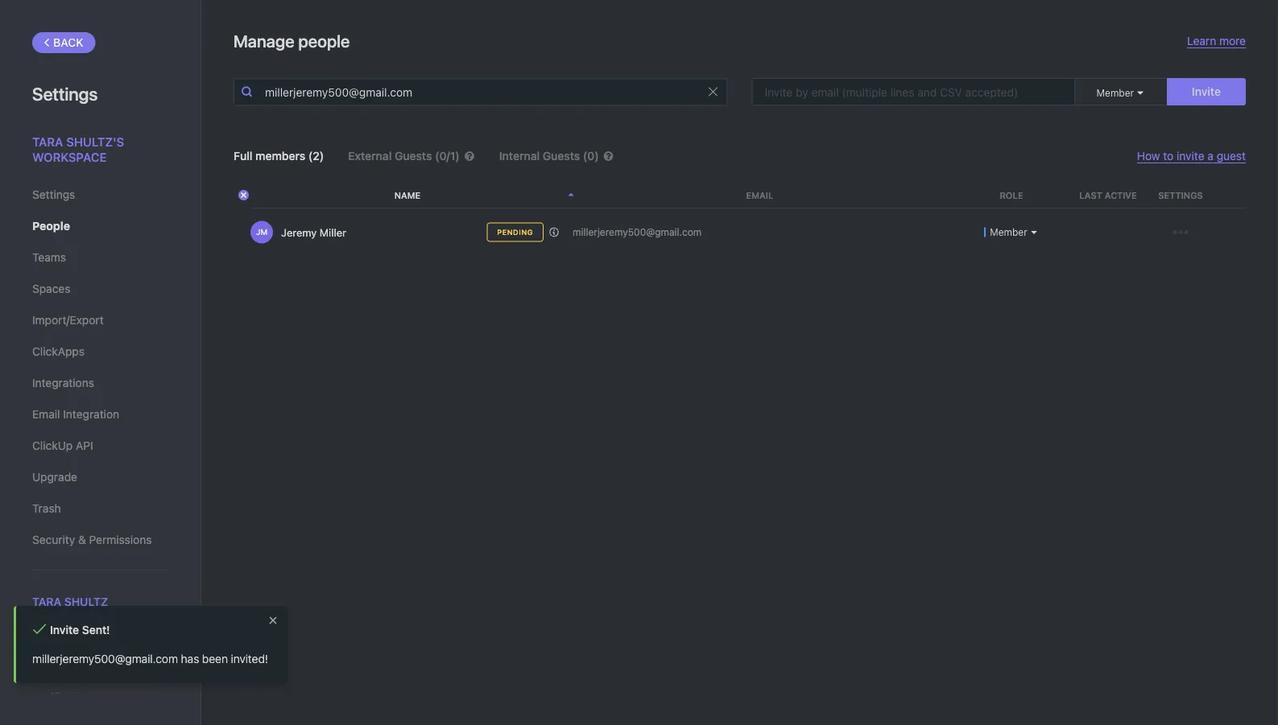 Task type: locate. For each thing, give the bounding box(es) containing it.
member
[[1097, 87, 1134, 98], [990, 227, 1027, 238]]

tara for tara shultz's workspace
[[32, 134, 63, 149]]

integrations link
[[32, 370, 168, 397]]

tara for tara shultz
[[32, 596, 61, 609]]

1 horizontal spatial invite
[[1192, 85, 1221, 98]]

0 vertical spatial member
[[1097, 87, 1134, 98]]

spaces
[[32, 282, 70, 296]]

invite button
[[1167, 78, 1246, 106]]

jeremy miller
[[281, 226, 346, 238]]

people link
[[32, 213, 168, 240]]

guests left (0/1) at the left of the page
[[395, 149, 432, 163]]

millerjeremy500@gmail.com
[[573, 227, 702, 238], [32, 653, 178, 666]]

tara
[[32, 134, 63, 149], [32, 596, 61, 609]]

full members (2) button
[[234, 149, 324, 163]]

1 horizontal spatial email
[[746, 190, 773, 201]]

email for email integration
[[32, 408, 60, 421]]

email inside email integration link
[[32, 408, 60, 421]]

invited!
[[231, 653, 268, 666]]

member button up how
[[1097, 87, 1145, 98]]

invite
[[1192, 85, 1221, 98], [50, 624, 79, 637]]

trash
[[32, 502, 61, 515]]

last active
[[1079, 190, 1137, 201]]

back
[[53, 36, 84, 49]]

tara up workspace
[[32, 134, 63, 149]]

0 horizontal spatial member
[[990, 227, 1027, 238]]

upgrade link
[[32, 464, 168, 491]]

0 horizontal spatial guests
[[395, 149, 432, 163]]

0 vertical spatial email
[[746, 190, 773, 201]]

1 vertical spatial millerjeremy500@gmail.com
[[32, 653, 178, 666]]

millerjeremy500@gmail.com for millerjeremy500@gmail.com has been invited!
[[32, 653, 178, 666]]

2 tara from the top
[[32, 596, 61, 609]]

manage
[[234, 31, 294, 51]]

tara inside the tara shultz's workspace
[[32, 134, 63, 149]]

jm
[[256, 228, 268, 237]]

1 horizontal spatial member
[[1097, 87, 1134, 98]]

clickapps
[[32, 345, 85, 358]]

role
[[1000, 190, 1023, 201]]

0 horizontal spatial member button
[[984, 227, 1039, 238]]

manage people
[[234, 31, 350, 51]]

email for email
[[746, 190, 773, 201]]

millerjeremy500@gmail.com for millerjeremy500@gmail.com
[[573, 227, 702, 238]]

settings down back link
[[32, 83, 98, 104]]

1 vertical spatial member button
[[984, 227, 1039, 238]]

1 vertical spatial email
[[32, 408, 60, 421]]

email integration
[[32, 408, 119, 421]]

0 vertical spatial millerjeremy500@gmail.com
[[573, 227, 702, 238]]

millerjeremy500@gmail.com has been invited!
[[32, 653, 268, 666]]

1 guests from the left
[[395, 149, 432, 163]]

workspaces
[[32, 660, 96, 673]]

invite inside button
[[1192, 85, 1221, 98]]

1 horizontal spatial millerjeremy500@gmail.com
[[573, 227, 702, 238]]

0 horizontal spatial invite
[[50, 624, 79, 637]]

invite for invite sent!
[[50, 624, 79, 637]]

guests
[[395, 149, 432, 163], [543, 149, 580, 163]]

0 vertical spatial invite
[[1192, 85, 1221, 98]]

internal guests (0) button
[[499, 149, 638, 163]]

0 horizontal spatial email
[[32, 408, 60, 421]]

spaces link
[[32, 275, 168, 303]]

0 horizontal spatial millerjeremy500@gmail.com
[[32, 653, 178, 666]]

guests left (0)
[[543, 149, 580, 163]]

settings element
[[0, 0, 201, 726]]

back link
[[32, 32, 96, 53]]

sent!
[[82, 624, 110, 637]]

invite right 'my'
[[50, 624, 79, 637]]

guests for internal
[[543, 149, 580, 163]]

email
[[746, 190, 773, 201], [32, 408, 60, 421]]

clickup
[[32, 439, 73, 453]]

0 vertical spatial tara
[[32, 134, 63, 149]]

workspace
[[32, 150, 107, 164]]

learn more
[[1187, 34, 1246, 48]]

import/export
[[32, 314, 104, 327]]

1 vertical spatial invite
[[50, 624, 79, 637]]

invite down "learn"
[[1192, 85, 1221, 98]]

settings
[[32, 83, 98, 104], [32, 188, 75, 201], [1158, 190, 1203, 201], [51, 629, 94, 642]]

integration
[[63, 408, 119, 421]]

trash link
[[32, 495, 168, 523]]

member button
[[1097, 87, 1145, 98], [984, 227, 1039, 238]]

notifications link
[[32, 685, 168, 712]]

1 tara from the top
[[32, 134, 63, 149]]

full
[[234, 149, 252, 163]]

tara up 'my'
[[32, 596, 61, 609]]

1 horizontal spatial member button
[[1097, 87, 1145, 98]]

member button down role
[[984, 227, 1039, 238]]

last
[[1079, 190, 1102, 201]]

workspaces link
[[32, 653, 168, 681]]

1 vertical spatial tara
[[32, 596, 61, 609]]

shultz
[[64, 596, 108, 609]]

how to invite a guest
[[1137, 149, 1246, 163]]

shultz's
[[66, 134, 124, 149]]

been
[[202, 653, 228, 666]]

0 vertical spatial member button
[[1097, 87, 1145, 98]]

settings right 'my'
[[51, 629, 94, 642]]

1 horizontal spatial guests
[[543, 149, 580, 163]]

email integration link
[[32, 401, 168, 428]]

2 guests from the left
[[543, 149, 580, 163]]

teams
[[32, 251, 66, 264]]

invite
[[1177, 149, 1204, 163]]



Task type: vqa. For each thing, say whether or not it's contained in the screenshot.
tree
no



Task type: describe. For each thing, give the bounding box(es) containing it.
how to invite a guest link
[[1137, 149, 1246, 163]]

api
[[76, 439, 93, 453]]

to
[[1163, 149, 1174, 163]]

active
[[1105, 190, 1137, 201]]

pending
[[497, 228, 533, 236]]

security & permissions
[[32, 534, 152, 547]]

permissions
[[89, 534, 152, 547]]

my settings link
[[32, 622, 168, 649]]

(2)
[[308, 149, 324, 163]]

miller
[[320, 226, 346, 238]]

teams link
[[32, 244, 168, 271]]

&
[[78, 534, 86, 547]]

learn
[[1187, 34, 1216, 48]]

security & permissions link
[[32, 527, 168, 554]]

(0)
[[583, 149, 599, 163]]

upgrade
[[32, 471, 77, 484]]

how
[[1137, 149, 1160, 163]]

full members (2)
[[234, 149, 324, 163]]

settings link
[[32, 181, 168, 209]]

integrations
[[32, 377, 94, 390]]

external guests (0/1) button
[[348, 149, 475, 163]]

internal
[[499, 149, 540, 163]]

guest
[[1217, 149, 1246, 163]]

Search by name or email text field
[[234, 79, 728, 106]]

(0/1)
[[435, 149, 460, 163]]

tara shultz
[[32, 596, 108, 609]]

clickup api
[[32, 439, 93, 453]]

settings down how to invite a guest link
[[1158, 190, 1203, 201]]

people
[[32, 219, 70, 233]]

jeremy
[[281, 226, 317, 238]]

more
[[1219, 34, 1246, 48]]

notifications
[[32, 692, 98, 705]]

import/export link
[[32, 307, 168, 334]]

name
[[394, 190, 421, 201]]

security
[[32, 534, 75, 547]]

external guests (0/1)
[[348, 149, 460, 163]]

my
[[32, 629, 48, 642]]

invite for invite
[[1192, 85, 1221, 98]]

has
[[181, 653, 199, 666]]

guests for external
[[395, 149, 432, 163]]

my settings
[[32, 629, 94, 642]]

clickapps link
[[32, 338, 168, 366]]

1 vertical spatial member
[[990, 227, 1027, 238]]

members
[[255, 149, 305, 163]]

clickup api link
[[32, 432, 168, 460]]

Invite by email (multiple lines and CSV accepted) text field
[[752, 78, 1075, 106]]

a
[[1208, 149, 1214, 163]]

external
[[348, 149, 392, 163]]

people
[[298, 31, 350, 51]]

tara shultz's workspace
[[32, 134, 124, 164]]

invite sent!
[[50, 624, 110, 637]]

settings up 'people'
[[32, 188, 75, 201]]

internal guests (0)
[[499, 149, 599, 163]]



